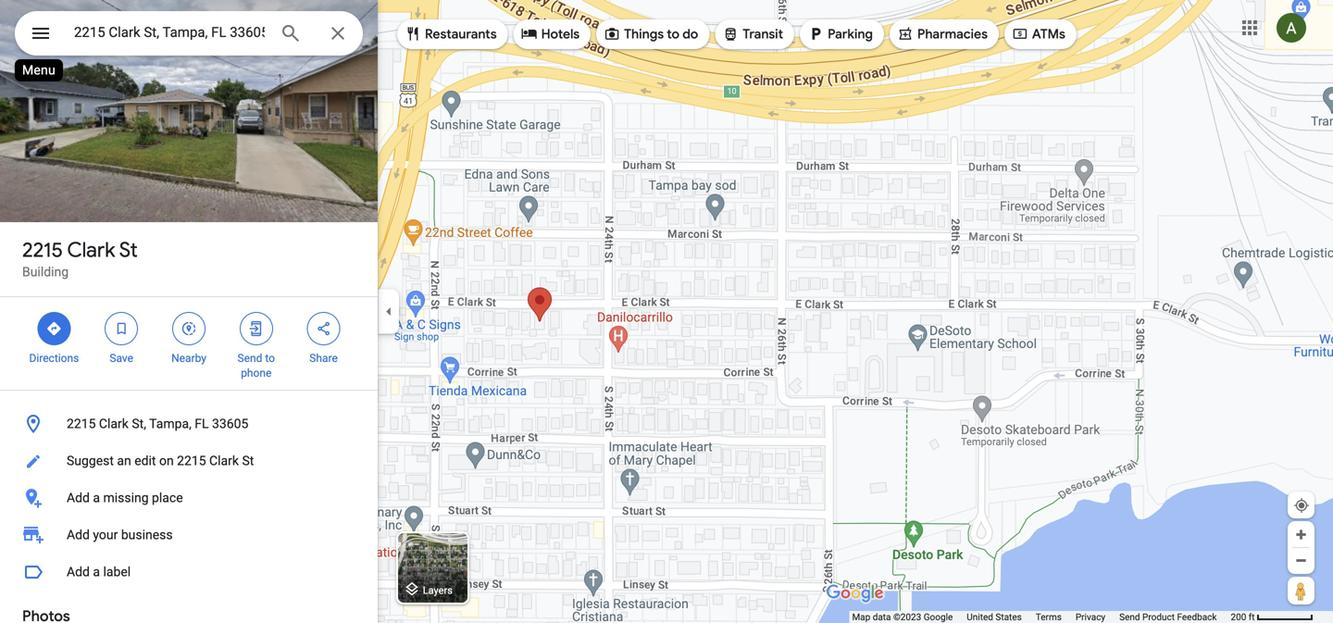 Task type: vqa. For each thing, say whether or not it's contained in the screenshot.
50
no



Task type: describe. For each thing, give the bounding box(es) containing it.
 button
[[15, 11, 67, 59]]

2215 clark st, tampa, fl 33605 button
[[0, 406, 378, 443]]


[[808, 24, 824, 44]]

2215 for st
[[22, 237, 63, 263]]

feedback
[[1178, 612, 1217, 623]]

place
[[152, 490, 183, 506]]

your
[[93, 527, 118, 543]]

privacy
[[1076, 612, 1106, 623]]

send product feedback button
[[1120, 611, 1217, 623]]

map
[[852, 612, 871, 623]]

on
[[159, 453, 174, 469]]

st inside button
[[242, 453, 254, 469]]

parking
[[828, 26, 873, 43]]

send product feedback
[[1120, 612, 1217, 623]]

suggest an edit on 2215 clark st button
[[0, 443, 378, 480]]

a for missing
[[93, 490, 100, 506]]

tampa,
[[149, 416, 192, 432]]


[[723, 24, 739, 44]]

building
[[22, 264, 69, 280]]

google
[[924, 612, 953, 623]]

privacy button
[[1076, 611, 1106, 623]]

data
[[873, 612, 891, 623]]


[[113, 319, 130, 339]]

 hotels
[[521, 24, 580, 44]]

zoom in image
[[1295, 528, 1309, 542]]

add your business link
[[0, 517, 378, 554]]

none field inside 2215 clark st, tampa, fl 33605 field
[[74, 21, 265, 44]]

2 vertical spatial 2215
[[177, 453, 206, 469]]

add a label button
[[0, 554, 378, 591]]

a for label
[[93, 565, 100, 580]]

united
[[967, 612, 994, 623]]

clark inside suggest an edit on 2215 clark st button
[[209, 453, 239, 469]]

nearby
[[171, 352, 206, 365]]


[[521, 24, 538, 44]]

missing
[[103, 490, 149, 506]]

2215 clark st main content
[[0, 0, 378, 623]]

 things to do
[[604, 24, 699, 44]]

united states
[[967, 612, 1022, 623]]

hotels
[[542, 26, 580, 43]]

200 ft
[[1231, 612, 1255, 623]]

add a missing place button
[[0, 480, 378, 517]]

restaurants
[[425, 26, 497, 43]]

fl
[[195, 416, 209, 432]]

do
[[683, 26, 699, 43]]

suggest
[[67, 453, 114, 469]]


[[248, 319, 265, 339]]

©2023
[[894, 612, 922, 623]]

google maps element
[[0, 0, 1334, 623]]

states
[[996, 612, 1022, 623]]

map data ©2023 google
[[852, 612, 953, 623]]

st inside 2215 clark st building
[[119, 237, 138, 263]]

st,
[[132, 416, 146, 432]]

to inside  things to do
[[667, 26, 680, 43]]


[[405, 24, 421, 44]]

to inside send to phone
[[265, 352, 275, 365]]

200
[[1231, 612, 1247, 623]]


[[46, 319, 62, 339]]

united states button
[[967, 611, 1022, 623]]



Task type: locate. For each thing, give the bounding box(es) containing it.
label
[[103, 565, 131, 580]]


[[897, 24, 914, 44]]

add inside button
[[67, 565, 90, 580]]

send left product
[[1120, 612, 1141, 623]]

2 add from the top
[[67, 527, 90, 543]]

pharmacies
[[918, 26, 988, 43]]

show street view coverage image
[[1288, 577, 1315, 605]]

0 vertical spatial to
[[667, 26, 680, 43]]

0 vertical spatial st
[[119, 237, 138, 263]]

add your business
[[67, 527, 173, 543]]

1 add from the top
[[67, 490, 90, 506]]

0 vertical spatial send
[[238, 352, 262, 365]]

suggest an edit on 2215 clark st
[[67, 453, 254, 469]]

0 vertical spatial 2215
[[22, 237, 63, 263]]

1 vertical spatial clark
[[99, 416, 129, 432]]

send for send product feedback
[[1120, 612, 1141, 623]]

2215 up building
[[22, 237, 63, 263]]

add for add a missing place
[[67, 490, 90, 506]]

clark for st
[[67, 237, 115, 263]]

send to phone
[[238, 352, 275, 380]]

2215
[[22, 237, 63, 263], [67, 416, 96, 432], [177, 453, 206, 469]]

send inside button
[[1120, 612, 1141, 623]]

to up phone
[[265, 352, 275, 365]]

0 horizontal spatial st
[[119, 237, 138, 263]]

a left 'missing'
[[93, 490, 100, 506]]

0 vertical spatial add
[[67, 490, 90, 506]]

2215 clark st building
[[22, 237, 138, 280]]

 transit
[[723, 24, 784, 44]]

1 a from the top
[[93, 490, 100, 506]]

send up phone
[[238, 352, 262, 365]]

business
[[121, 527, 173, 543]]

to left do
[[667, 26, 680, 43]]


[[315, 319, 332, 339]]

a inside button
[[93, 565, 100, 580]]

a left label
[[93, 565, 100, 580]]


[[1012, 24, 1029, 44]]

None field
[[74, 21, 265, 44]]

add a missing place
[[67, 490, 183, 506]]

1 horizontal spatial 2215
[[67, 416, 96, 432]]

clark
[[67, 237, 115, 263], [99, 416, 129, 432], [209, 453, 239, 469]]

clark for st,
[[99, 416, 129, 432]]

show your location image
[[1294, 497, 1311, 514]]

things
[[624, 26, 664, 43]]

clark inside 2215 clark st building
[[67, 237, 115, 263]]

add a label
[[67, 565, 131, 580]]

 atms
[[1012, 24, 1066, 44]]


[[604, 24, 621, 44]]

0 horizontal spatial 2215
[[22, 237, 63, 263]]

save
[[110, 352, 133, 365]]

transit
[[743, 26, 784, 43]]

send for send to phone
[[238, 352, 262, 365]]

product
[[1143, 612, 1175, 623]]

2215 clark st, tampa, fl 33605
[[67, 416, 249, 432]]

st up 
[[119, 237, 138, 263]]

add inside "link"
[[67, 527, 90, 543]]

33605
[[212, 416, 249, 432]]

st down 33605
[[242, 453, 254, 469]]

add down suggest
[[67, 490, 90, 506]]

footer inside the google maps element
[[852, 611, 1231, 623]]


[[30, 20, 52, 47]]

1 vertical spatial to
[[265, 352, 275, 365]]

a inside "button"
[[93, 490, 100, 506]]

add left the "your"
[[67, 527, 90, 543]]

1 vertical spatial st
[[242, 453, 254, 469]]

clark inside the 2215 clark st, tampa, fl 33605 button
[[99, 416, 129, 432]]

0 horizontal spatial send
[[238, 352, 262, 365]]

terms
[[1036, 612, 1062, 623]]

2 vertical spatial clark
[[209, 453, 239, 469]]

 search field
[[15, 11, 363, 59]]

add
[[67, 490, 90, 506], [67, 527, 90, 543], [67, 565, 90, 580]]

3 add from the top
[[67, 565, 90, 580]]

2215 Clark St, Tampa, FL 33605 field
[[15, 11, 363, 56]]

1 horizontal spatial st
[[242, 453, 254, 469]]

st
[[119, 237, 138, 263], [242, 453, 254, 469]]

zoom out image
[[1295, 554, 1309, 568]]

clark up building
[[67, 237, 115, 263]]

phone
[[241, 367, 272, 380]]

clark down 33605
[[209, 453, 239, 469]]

1 vertical spatial add
[[67, 527, 90, 543]]

a
[[93, 490, 100, 506], [93, 565, 100, 580]]

clark left st,
[[99, 416, 129, 432]]

footer
[[852, 611, 1231, 623]]

collapse side panel image
[[379, 301, 399, 322]]

2 a from the top
[[93, 565, 100, 580]]

footer containing map data ©2023 google
[[852, 611, 1231, 623]]

add left label
[[67, 565, 90, 580]]

1 horizontal spatial to
[[667, 26, 680, 43]]

atms
[[1033, 26, 1066, 43]]

send
[[238, 352, 262, 365], [1120, 612, 1141, 623]]

terms button
[[1036, 611, 1062, 623]]

ft
[[1249, 612, 1255, 623]]

google account: angela cha  
(angela.cha@adept.ai) image
[[1277, 13, 1307, 43]]

 restaurants
[[405, 24, 497, 44]]


[[181, 319, 197, 339]]

add for add a label
[[67, 565, 90, 580]]

layers
[[423, 585, 453, 596]]

0 vertical spatial clark
[[67, 237, 115, 263]]

add inside "button"
[[67, 490, 90, 506]]

add for add your business
[[67, 527, 90, 543]]

 pharmacies
[[897, 24, 988, 44]]

0 vertical spatial a
[[93, 490, 100, 506]]

edit
[[134, 453, 156, 469]]

2 horizontal spatial 2215
[[177, 453, 206, 469]]

0 horizontal spatial to
[[265, 352, 275, 365]]

1 vertical spatial a
[[93, 565, 100, 580]]

200 ft button
[[1231, 612, 1314, 623]]

1 vertical spatial send
[[1120, 612, 1141, 623]]

1 vertical spatial 2215
[[67, 416, 96, 432]]

directions
[[29, 352, 79, 365]]

share
[[310, 352, 338, 365]]

2215 for st,
[[67, 416, 96, 432]]

2215 up suggest
[[67, 416, 96, 432]]

an
[[117, 453, 131, 469]]

2 vertical spatial add
[[67, 565, 90, 580]]

actions for 2215 clark st region
[[0, 297, 378, 390]]

to
[[667, 26, 680, 43], [265, 352, 275, 365]]

send inside send to phone
[[238, 352, 262, 365]]

1 horizontal spatial send
[[1120, 612, 1141, 623]]

 parking
[[808, 24, 873, 44]]

2215 right on
[[177, 453, 206, 469]]

2215 inside 2215 clark st building
[[22, 237, 63, 263]]



